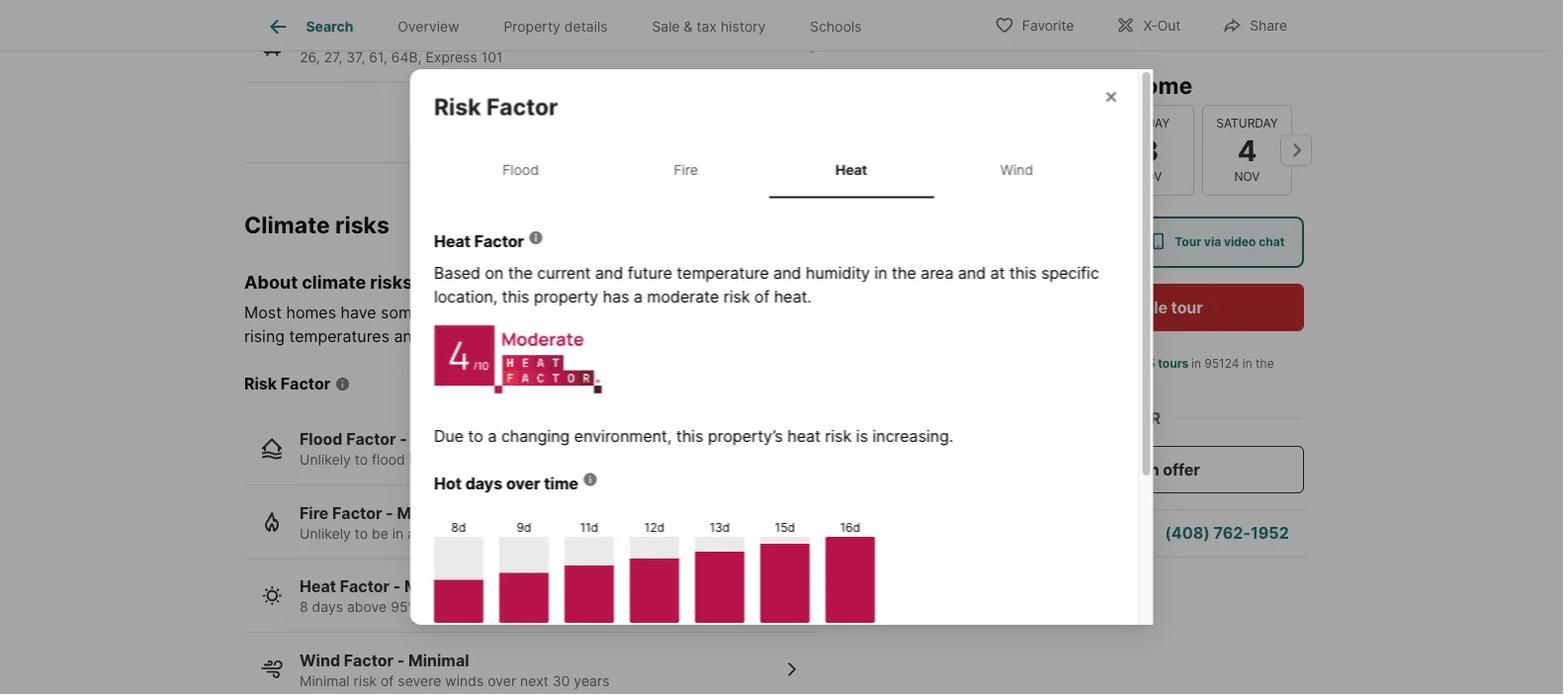 Task type: locate. For each thing, give the bounding box(es) containing it.
and
[[595, 264, 623, 283], [773, 264, 801, 283], [958, 264, 986, 283], [610, 303, 638, 322], [394, 327, 422, 346]]

in right 95124
[[1243, 357, 1253, 371]]

previous image
[[987, 134, 1019, 166]]

0 vertical spatial risk
[[434, 93, 481, 121]]

- up the flood
[[400, 430, 407, 449]]

- inside flood factor - minimal unlikely to flood in next 30 years
[[400, 430, 407, 449]]

be left wildfire
[[372, 525, 389, 542]]

2 vertical spatial next
[[520, 673, 549, 689]]

1 horizontal spatial risk
[[434, 93, 481, 121]]

- for fire
[[386, 504, 393, 523]]

0 horizontal spatial climate
[[302, 271, 366, 293]]

nov for 4
[[1235, 170, 1261, 184]]

2 horizontal spatial next
[[520, 673, 549, 689]]

0 vertical spatial risks
[[335, 210, 390, 238]]

tour
[[1032, 71, 1078, 99], [1172, 298, 1203, 317]]

1 horizontal spatial wind
[[1000, 161, 1033, 178]]

in up change
[[874, 264, 887, 283]]

due to a changing environment, this property's heat risk is increasing.
[[434, 427, 953, 446]]

1 vertical spatial unlikely
[[300, 525, 351, 542]]

tour
[[1175, 235, 1202, 249]]

0 horizontal spatial of
[[381, 673, 394, 689]]

tour right schedule
[[1172, 298, 1203, 317]]

be
[[678, 303, 697, 322], [372, 525, 389, 542]]

days right 8
[[312, 599, 343, 616]]

climate up homes
[[302, 271, 366, 293]]

risk left severe
[[354, 673, 377, 689]]

nov inside the saturday 4 nov
[[1235, 170, 1261, 184]]

factor up on
[[474, 232, 524, 251]]

factor up above
[[340, 577, 390, 596]]

0 vertical spatial a
[[634, 288, 643, 307]]

nov
[[1137, 170, 1163, 184], [1235, 170, 1261, 184]]

2 horizontal spatial heat
[[835, 161, 867, 178]]

0 vertical spatial heat
[[835, 161, 867, 178]]

minimal down 8
[[300, 673, 350, 689]]

heat for heat factor
[[434, 232, 470, 251]]

flood inside tab
[[502, 161, 539, 178]]

days down agents at the bottom of the page
[[1082, 374, 1109, 389]]

next left 9d
[[486, 525, 515, 542]]

changing
[[501, 427, 570, 446]]

30 right 16
[[616, 599, 633, 616]]

unlikely inside the 'fire factor - minimal unlikely to be in a wildfire in next 30 years'
[[300, 525, 351, 542]]

about
[[244, 271, 298, 293]]

- inside heat factor - moderate 8 days above 95° expected this year, 16 days in 30 years
[[394, 577, 401, 596]]

overview tab
[[376, 3, 482, 50]]

homes
[[286, 303, 336, 322]]

0 vertical spatial flood
[[502, 161, 539, 178]]

factor down the flood
[[332, 504, 382, 523]]

1 vertical spatial climate
[[798, 303, 852, 322]]

minimal up wildfire
[[397, 504, 458, 523]]

risk left is
[[825, 427, 852, 446]]

wind inside 'wind factor - minimal minimal risk of severe winds over next 30 years'
[[300, 651, 340, 670]]

minimal up severe
[[409, 651, 469, 670]]

-
[[400, 430, 407, 449], [386, 504, 393, 523], [394, 577, 401, 596], [398, 651, 405, 670]]

next
[[425, 452, 453, 468], [486, 525, 515, 542], [520, 673, 549, 689]]

days inside risk factor dialog
[[465, 474, 502, 493]]

- inside the 'fire factor - minimal unlikely to be in a wildfire in next 30 years'
[[386, 504, 393, 523]]

risks
[[335, 210, 390, 238], [370, 271, 413, 293]]

risk up the sea
[[426, 303, 453, 322]]

years down 10y on the left
[[574, 673, 610, 689]]

risks up some
[[370, 271, 413, 293]]

2 nov from the left
[[1235, 170, 1261, 184]]

years up 15y
[[637, 599, 673, 616]]

over left time
[[506, 474, 540, 493]]

at
[[990, 264, 1005, 283]]

1 horizontal spatial fire
[[674, 161, 698, 178]]

risk down temperature
[[723, 288, 750, 307]]

flood tab
[[438, 146, 603, 195]]

wind for wind
[[1000, 161, 1033, 178]]

risk factor down rising on the left of page
[[244, 374, 331, 394]]

wind down go on the right
[[1000, 161, 1033, 178]]

0 vertical spatial risk factor
[[434, 93, 558, 121]]

impacted
[[701, 303, 771, 322]]

this left year,
[[483, 599, 507, 616]]

1 horizontal spatial be
[[678, 303, 697, 322]]

&
[[684, 18, 693, 35]]

30y
[[839, 625, 861, 639]]

to inside flood factor - minimal unlikely to flood in next 30 years
[[355, 452, 368, 468]]

schedule
[[1096, 298, 1168, 317]]

minimal for flood factor - minimal
[[411, 430, 472, 449]]

unlikely left the flood
[[300, 452, 351, 468]]

property details
[[504, 18, 608, 35]]

1 vertical spatial heat
[[434, 232, 470, 251]]

heat inside heat factor - moderate 8 days above 95° expected this year, 16 days in 30 years
[[300, 577, 336, 596]]

1 horizontal spatial a
[[488, 427, 496, 446]]

over inside risk factor dialog
[[506, 474, 540, 493]]

area
[[921, 264, 953, 283]]

risk inside risk factor element
[[434, 93, 481, 121]]

this
[[1083, 71, 1125, 99], [1010, 264, 1037, 283], [502, 288, 529, 307], [676, 427, 703, 446], [483, 599, 507, 616]]

disasters,
[[533, 303, 605, 322]]

0 vertical spatial over
[[506, 474, 540, 493]]

flood factor - minimal unlikely to flood in next 30 years
[[300, 430, 514, 468]]

the right on
[[508, 264, 532, 283]]

0 vertical spatial next
[[425, 452, 453, 468]]

on
[[485, 264, 503, 283]]

0 horizontal spatial risk
[[244, 374, 277, 394]]

minimal up the hot
[[411, 430, 472, 449]]

of left severe
[[381, 673, 394, 689]]

hot days over time
[[434, 474, 578, 493]]

years left 11d
[[540, 525, 576, 542]]

1 horizontal spatial flood
[[502, 161, 539, 178]]

minimal inside the 'fire factor - minimal unlikely to be in a wildfire in next 30 years'
[[397, 504, 458, 523]]

and left at
[[958, 264, 986, 283]]

unlikely
[[300, 452, 351, 468], [300, 525, 351, 542]]

unlikely inside flood factor - minimal unlikely to flood in next 30 years
[[300, 452, 351, 468]]

in left wildfire
[[392, 525, 404, 542]]

- inside 'wind factor - minimal minimal risk of severe winds over next 30 years'
[[398, 651, 405, 670]]

0 vertical spatial fire
[[674, 161, 698, 178]]

led
[[1121, 357, 1138, 371]]

11d
[[580, 521, 598, 535]]

agents
[[1080, 357, 1118, 371]]

30 right last
[[1064, 374, 1079, 389]]

None button
[[1007, 105, 1097, 196], [1105, 105, 1195, 196], [1203, 105, 1293, 196], [1007, 105, 1097, 196], [1105, 105, 1195, 196], [1203, 105, 1293, 196]]

fire for fire
[[674, 161, 698, 178]]

0 horizontal spatial nov
[[1137, 170, 1163, 184]]

this right at
[[1010, 264, 1037, 283]]

sea
[[427, 327, 453, 346]]

1 horizontal spatial of
[[457, 303, 472, 322]]

the
[[508, 264, 532, 283], [892, 264, 916, 283], [1256, 357, 1275, 371]]

1 horizontal spatial tour
[[1172, 298, 1203, 317]]

1 vertical spatial flood
[[300, 430, 343, 449]]

rising
[[244, 327, 285, 346]]

risk factor inside dialog
[[434, 93, 558, 121]]

0 vertical spatial unlikely
[[300, 452, 351, 468]]

history
[[721, 18, 766, 35]]

wind inside tab
[[1000, 161, 1033, 178]]

search
[[306, 18, 354, 35]]

a left changing
[[488, 427, 496, 446]]

tour via video chat
[[1175, 235, 1285, 249]]

0 vertical spatial wind
[[1000, 161, 1033, 178]]

risk down express
[[434, 93, 481, 121]]

2 unlikely from the top
[[300, 525, 351, 542]]

0 horizontal spatial next
[[425, 452, 453, 468]]

via
[[1205, 235, 1222, 249]]

0 horizontal spatial wind
[[300, 651, 340, 670]]

to inside most homes have some risk of natural disasters, and may be impacted by climate change due to rising temperatures and sea levels.
[[949, 303, 964, 322]]

search link
[[266, 15, 354, 39]]

1 nov from the left
[[1137, 170, 1163, 184]]

15d
[[775, 521, 795, 535]]

risk factor
[[434, 93, 558, 121], [244, 374, 331, 394]]

factor down temperatures
[[281, 374, 331, 394]]

tab list
[[244, 0, 900, 50], [434, 142, 1115, 199]]

0 vertical spatial climate
[[302, 271, 366, 293]]

has
[[603, 288, 629, 307]]

climate
[[302, 271, 366, 293], [798, 303, 852, 322]]

factor
[[486, 93, 558, 121], [474, 232, 524, 251], [281, 374, 331, 394], [346, 430, 396, 449], [332, 504, 382, 523], [340, 577, 390, 596], [344, 651, 394, 670]]

transit 26, 27, 37, 61, 64b, express 101
[[300, 27, 503, 66]]

1 horizontal spatial risk factor
[[434, 93, 558, 121]]

tax
[[697, 18, 717, 35]]

to inside the 'fire factor - minimal unlikely to be in a wildfire in next 30 years'
[[355, 525, 368, 542]]

this down on
[[502, 288, 529, 307]]

tab list inside risk factor dialog
[[434, 142, 1115, 199]]

factor inside 'wind factor - minimal minimal risk of severe winds over next 30 years'
[[344, 651, 394, 670]]

0 vertical spatial tab list
[[244, 0, 900, 50]]

2 horizontal spatial of
[[754, 288, 769, 307]]

risks up about climate risks
[[335, 210, 390, 238]]

0 horizontal spatial heat
[[300, 577, 336, 596]]

0 horizontal spatial risk factor
[[244, 374, 331, 394]]

tour inside 'button'
[[1172, 298, 1203, 317]]

0 horizontal spatial fire
[[300, 504, 329, 523]]

details
[[565, 18, 608, 35]]

1 horizontal spatial next
[[486, 525, 515, 542]]

next up the hot
[[425, 452, 453, 468]]

in right the flood
[[409, 452, 421, 468]]

nov down 4
[[1235, 170, 1261, 184]]

next inside flood factor - minimal unlikely to flood in next 30 years
[[425, 452, 453, 468]]

wind tab
[[934, 146, 1099, 195]]

12d
[[644, 521, 664, 535]]

days up 10y on the left
[[565, 599, 596, 616]]

the right 95124
[[1256, 357, 1275, 371]]

9d
[[516, 521, 531, 535]]

property
[[534, 288, 598, 307]]

fire inside tab
[[674, 161, 698, 178]]

15y
[[645, 625, 664, 639]]

0 horizontal spatial flood
[[300, 430, 343, 449]]

days right the hot
[[465, 474, 502, 493]]

to inside dialog
[[468, 427, 483, 446]]

tour right go on the right
[[1032, 71, 1078, 99]]

a left wildfire
[[408, 525, 416, 542]]

1 vertical spatial tour
[[1172, 298, 1203, 317]]

minimal inside flood factor - minimal unlikely to flood in next 30 years
[[411, 430, 472, 449]]

tour for schedule
[[1172, 298, 1203, 317]]

(408)
[[1166, 524, 1211, 543]]

heat factor
[[434, 232, 524, 251]]

risk down rising on the left of page
[[244, 374, 277, 394]]

x-out button
[[1099, 4, 1198, 45]]

future
[[628, 264, 672, 283]]

1 unlikely from the top
[[300, 452, 351, 468]]

1 vertical spatial risks
[[370, 271, 413, 293]]

- for heat
[[394, 577, 401, 596]]

heat inside tab
[[835, 161, 867, 178]]

1 vertical spatial be
[[372, 525, 389, 542]]

of left by
[[754, 288, 769, 307]]

favorite button
[[978, 4, 1091, 45]]

- up '95°'
[[394, 577, 401, 596]]

nov down 3
[[1137, 170, 1163, 184]]

- down the flood
[[386, 504, 393, 523]]

fire for fire factor - minimal unlikely to be in a wildfire in next 30 years
[[300, 504, 329, 523]]

61,
[[369, 49, 388, 66]]

1952
[[1251, 524, 1290, 543]]

factor inside heat factor - moderate 8 days above 95° expected this year, 16 days in 30 years
[[340, 577, 390, 596]]

climate right by
[[798, 303, 852, 322]]

30 down hot days over time
[[519, 525, 536, 542]]

and down some
[[394, 327, 422, 346]]

0 horizontal spatial a
[[408, 525, 416, 542]]

years up hot days over time
[[478, 452, 514, 468]]

days inside in the last 30 days
[[1082, 374, 1109, 389]]

27,
[[324, 49, 343, 66]]

1 horizontal spatial climate
[[798, 303, 852, 322]]

0 vertical spatial tour
[[1032, 71, 1078, 99]]

0 vertical spatial be
[[678, 303, 697, 322]]

property
[[504, 18, 561, 35]]

1 horizontal spatial the
[[892, 264, 916, 283]]

be right may
[[678, 303, 697, 322]]

a
[[634, 288, 643, 307], [488, 427, 496, 446], [408, 525, 416, 542]]

sale & tax history
[[652, 18, 766, 35]]

this left home
[[1083, 71, 1125, 99]]

be inside the 'fire factor - minimal unlikely to be in a wildfire in next 30 years'
[[372, 525, 389, 542]]

risk factor element
[[434, 69, 582, 122]]

next down 5y
[[520, 673, 549, 689]]

factor down above
[[344, 651, 394, 670]]

of up levels.
[[457, 303, 472, 322]]

1 vertical spatial fire
[[300, 504, 329, 523]]

1 vertical spatial risk factor
[[244, 374, 331, 394]]

1 vertical spatial next
[[486, 525, 515, 542]]

redfin agents led 75 tours in 95124
[[1041, 357, 1240, 371]]

option
[[995, 217, 1134, 268]]

1 horizontal spatial heat
[[434, 232, 470, 251]]

2 vertical spatial a
[[408, 525, 416, 542]]

factor up the flood
[[346, 430, 396, 449]]

and up heat.
[[773, 264, 801, 283]]

26,
[[300, 49, 320, 66]]

risk factor down 101
[[434, 93, 558, 121]]

1 vertical spatial over
[[488, 673, 516, 689]]

unlikely up 8
[[300, 525, 351, 542]]

2 vertical spatial heat
[[300, 577, 336, 596]]

heat
[[787, 427, 821, 446]]

tab list containing flood
[[434, 142, 1115, 199]]

nov inside friday 3 nov
[[1137, 170, 1163, 184]]

wind for wind factor - minimal minimal risk of severe winds over next 30 years
[[300, 651, 340, 670]]

2 horizontal spatial a
[[634, 288, 643, 307]]

1 vertical spatial wind
[[300, 651, 340, 670]]

years inside the 'fire factor - minimal unlikely to be in a wildfire in next 30 years'
[[540, 525, 576, 542]]

30 inside flood factor - minimal unlikely to flood in next 30 years
[[457, 452, 474, 468]]

transit
[[300, 27, 354, 46]]

flood
[[502, 161, 539, 178], [300, 430, 343, 449]]

1 horizontal spatial nov
[[1235, 170, 1261, 184]]

30 down 16
[[553, 673, 570, 689]]

current
[[537, 264, 591, 283]]

2 horizontal spatial the
[[1256, 357, 1275, 371]]

a right has
[[634, 288, 643, 307]]

in right "8d" at the bottom
[[471, 525, 482, 542]]

- up severe
[[398, 651, 405, 670]]

a inside the 'fire factor - minimal unlikely to be in a wildfire in next 30 years'
[[408, 525, 416, 542]]

over right 'winds'
[[488, 673, 516, 689]]

location,
[[434, 288, 497, 307]]

the left 'area'
[[892, 264, 916, 283]]

30 down due
[[457, 452, 474, 468]]

years inside heat factor - moderate 8 days above 95° expected this year, 16 days in 30 years
[[637, 599, 673, 616]]

1 vertical spatial tab list
[[434, 142, 1115, 199]]

0 horizontal spatial be
[[372, 525, 389, 542]]

in right 16
[[600, 599, 612, 616]]

30 inside the 'fire factor - minimal unlikely to be in a wildfire in next 30 years'
[[519, 525, 536, 542]]

0 horizontal spatial tour
[[1032, 71, 1078, 99]]

fire inside the 'fire factor - minimal unlikely to be in a wildfire in next 30 years'
[[300, 504, 329, 523]]

wind down 8
[[300, 651, 340, 670]]

flood inside flood factor - minimal unlikely to flood in next 30 years
[[300, 430, 343, 449]]

risk
[[434, 93, 481, 121], [244, 374, 277, 394]]

saturday
[[1217, 116, 1279, 130]]

5y
[[517, 625, 531, 639]]



Task type: vqa. For each thing, say whether or not it's contained in the screenshot.


Task type: describe. For each thing, give the bounding box(es) containing it.
environment,
[[574, 427, 672, 446]]

of inside risk factor dialog
[[754, 288, 769, 307]]

25y
[[774, 625, 795, 639]]

tab list containing search
[[244, 0, 900, 50]]

nov for 3
[[1137, 170, 1163, 184]]

64b,
[[392, 49, 422, 66]]

fire factor - minimal unlikely to be in a wildfire in next 30 years
[[300, 504, 576, 542]]

out
[[1158, 17, 1181, 34]]

have
[[341, 303, 376, 322]]

8d
[[451, 521, 466, 535]]

is
[[856, 427, 868, 446]]

in inside based on the current and future temperature and humidity in the area and at this specific location, this property has
[[874, 264, 887, 283]]

offer
[[1163, 460, 1201, 479]]

years inside flood factor - minimal unlikely to flood in next 30 years
[[478, 452, 514, 468]]

risk factor dialog
[[410, 69, 1154, 694]]

natural
[[477, 303, 528, 322]]

1 vertical spatial risk
[[244, 374, 277, 394]]

the inside in the last 30 days
[[1256, 357, 1275, 371]]

based
[[434, 264, 480, 283]]

3
[[1140, 133, 1159, 167]]

climate
[[244, 210, 330, 238]]

sale & tax history tab
[[630, 3, 788, 50]]

minimal for fire factor - minimal
[[397, 504, 458, 523]]

change
[[857, 303, 912, 322]]

(408) 762-1952
[[1166, 524, 1290, 543]]

in inside flood factor - minimal unlikely to flood in next 30 years
[[409, 452, 421, 468]]

an
[[1141, 460, 1160, 479]]

flood for flood
[[502, 161, 539, 178]]

winds
[[445, 673, 484, 689]]

or
[[1139, 409, 1161, 428]]

factor inside the 'fire factor - minimal unlikely to be in a wildfire in next 30 years'
[[332, 504, 382, 523]]

temperatures
[[289, 327, 390, 346]]

levels.
[[458, 327, 504, 346]]

go tour this home
[[995, 71, 1193, 99]]

unlikely for fire
[[300, 525, 351, 542]]

year,
[[511, 599, 543, 616]]

start an offer button
[[995, 446, 1305, 494]]

(408) 762-1952 link
[[1166, 524, 1290, 543]]

next inside the 'fire factor - minimal unlikely to be in a wildfire in next 30 years'
[[486, 525, 515, 542]]

moderate
[[405, 577, 479, 596]]

be inside most homes have some risk of natural disasters, and may be impacted by climate change due to rising temperatures and sea levels.
[[678, 303, 697, 322]]

factor inside flood factor - minimal unlikely to flood in next 30 years
[[346, 430, 396, 449]]

- for flood
[[400, 430, 407, 449]]

friday 3 nov
[[1129, 116, 1170, 184]]

762-
[[1214, 524, 1251, 543]]

of inside 'wind factor - minimal minimal risk of severe winds over next 30 years'
[[381, 673, 394, 689]]

years inside 'wind factor - minimal minimal risk of severe winds over next 30 years'
[[574, 673, 610, 689]]

by
[[775, 303, 794, 322]]

climate risks
[[244, 210, 390, 238]]

wildfire
[[419, 525, 467, 542]]

start an offer
[[1099, 460, 1201, 479]]

10y
[[579, 625, 599, 639]]

16d
[[840, 521, 860, 535]]

1 vertical spatial a
[[488, 427, 496, 446]]

tours
[[1159, 357, 1189, 371]]

express
[[426, 49, 477, 66]]

heat tab
[[769, 146, 934, 195]]

16
[[546, 599, 561, 616]]

unlikely for flood
[[300, 452, 351, 468]]

overview
[[398, 18, 460, 35]]

and left may
[[610, 303, 638, 322]]

factor down 101
[[486, 93, 558, 121]]

- for wind
[[398, 651, 405, 670]]

tour via video chat option
[[1134, 217, 1305, 268]]

30 inside 'wind factor - minimal minimal risk of severe winds over next 30 years'
[[553, 673, 570, 689]]

4
[[1238, 133, 1258, 167]]

risk inside most homes have some risk of natural disasters, and may be impacted by climate change due to rising temperatures and sea levels.
[[426, 303, 453, 322]]

specific
[[1041, 264, 1099, 283]]

0 horizontal spatial the
[[508, 264, 532, 283]]

heat for heat
[[835, 161, 867, 178]]

in right tours
[[1192, 357, 1202, 371]]

risk inside 'wind factor - minimal minimal risk of severe winds over next 30 years'
[[354, 673, 377, 689]]

chat
[[1259, 235, 1285, 249]]

8
[[300, 599, 308, 616]]

schools
[[810, 18, 862, 35]]

13d
[[709, 521, 730, 535]]

expected
[[418, 599, 479, 616]]

last
[[1041, 374, 1061, 389]]

based on the current and future temperature and humidity in the area and at this specific location, this property has
[[434, 264, 1099, 307]]

1y
[[452, 625, 465, 639]]

friday
[[1129, 116, 1170, 130]]

30 inside heat factor - moderate 8 days above 95° expected this year, 16 days in 30 years
[[616, 599, 633, 616]]

95124
[[1205, 357, 1240, 371]]

and up has
[[595, 264, 623, 283]]

property details tab
[[482, 3, 630, 50]]

tour via video chat list box
[[995, 217, 1305, 268]]

favorite
[[1023, 17, 1075, 34]]

climate inside most homes have some risk of natural disasters, and may be impacted by climate change due to rising temperatures and sea levels.
[[798, 303, 852, 322]]

flood for flood factor - minimal unlikely to flood in next 30 years
[[300, 430, 343, 449]]

hot
[[434, 474, 461, 493]]

30 inside in the last 30 days
[[1064, 374, 1079, 389]]

sale
[[652, 18, 680, 35]]

video
[[1224, 235, 1257, 249]]

heat factor - moderate 8 days above 95° expected this year, 16 days in 30 years
[[300, 577, 673, 616]]

next image
[[1281, 134, 1313, 166]]

next inside 'wind factor - minimal minimal risk of severe winds over next 30 years'
[[520, 673, 549, 689]]

heat factor score logo image
[[434, 309, 602, 394]]

heat.
[[774, 288, 812, 307]]

some
[[381, 303, 422, 322]]

fire tab
[[603, 146, 769, 195]]

over inside 'wind factor - minimal minimal risk of severe winds over next 30 years'
[[488, 673, 516, 689]]

this left property's
[[676, 427, 703, 446]]

x-out
[[1144, 17, 1181, 34]]

redfin
[[1041, 357, 1076, 371]]

this inside heat factor - moderate 8 days above 95° expected this year, 16 days in 30 years
[[483, 599, 507, 616]]

heat for heat factor - moderate 8 days above 95° expected this year, 16 days in 30 years
[[300, 577, 336, 596]]

due
[[916, 303, 945, 322]]

of inside most homes have some risk of natural disasters, and may be impacted by climate change due to rising temperatures and sea levels.
[[457, 303, 472, 322]]

schools tab
[[788, 3, 884, 50]]

humidity
[[806, 264, 870, 283]]

start
[[1099, 460, 1138, 479]]

in inside heat factor - moderate 8 days above 95° expected this year, 16 days in 30 years
[[600, 599, 612, 616]]

37,
[[346, 49, 365, 66]]

minimal for wind factor - minimal
[[409, 651, 469, 670]]

about climate risks
[[244, 271, 413, 293]]

most homes have some risk of natural disasters, and may be impacted by climate change due to rising temperatures and sea levels.
[[244, 303, 964, 346]]

increasing.
[[872, 427, 953, 446]]

95°
[[391, 599, 414, 616]]

time
[[544, 474, 578, 493]]

home
[[1131, 71, 1193, 99]]

most
[[244, 303, 282, 322]]

wind factor - minimal minimal risk of severe winds over next 30 years
[[300, 651, 610, 689]]

tour for go
[[1032, 71, 1078, 99]]

in inside in the last 30 days
[[1243, 357, 1253, 371]]

in the last 30 days
[[1041, 357, 1278, 389]]



